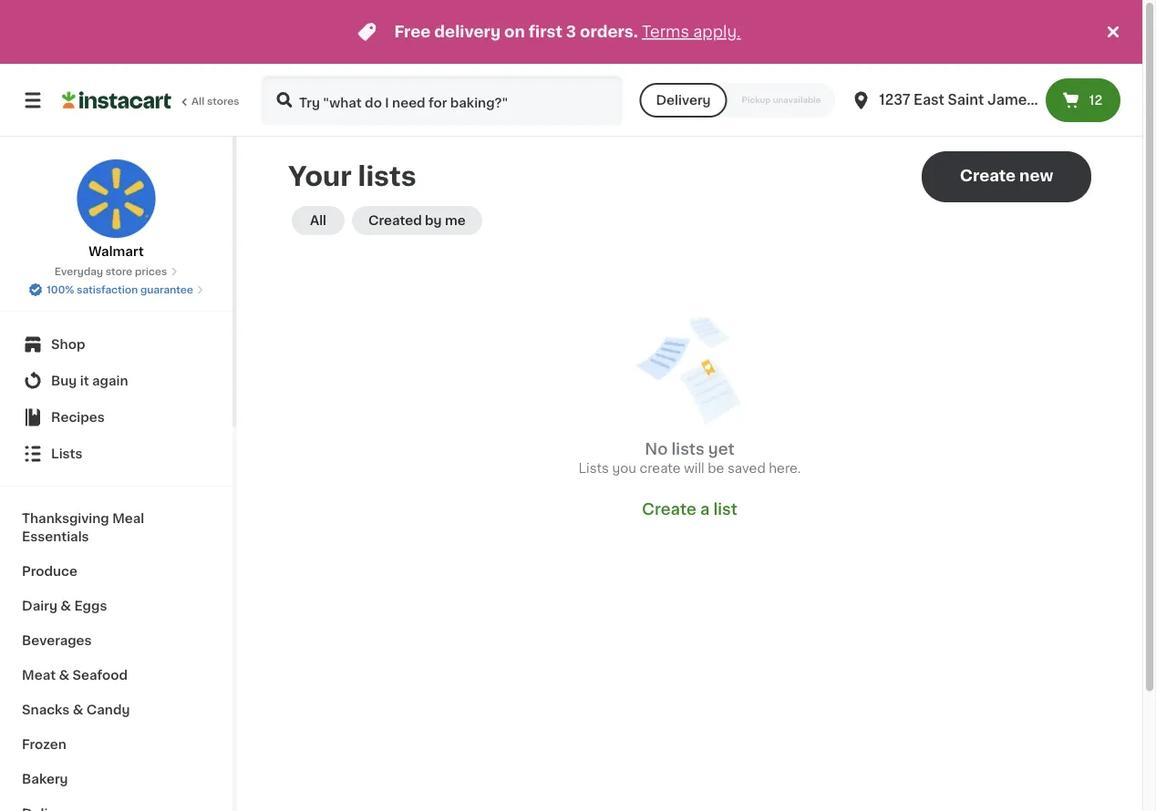 Task type: vqa. For each thing, say whether or not it's contained in the screenshot.
Recipes
yes



Task type: describe. For each thing, give the bounding box(es) containing it.
on
[[504, 24, 525, 40]]

orders.
[[580, 24, 638, 40]]

0 vertical spatial lists
[[51, 448, 82, 460]]

by
[[425, 214, 442, 227]]

frozen
[[22, 739, 66, 751]]

all for all
[[310, 214, 327, 227]]

create new button
[[922, 151, 1092, 202]]

a
[[700, 502, 710, 517]]

lists link
[[11, 436, 222, 472]]

100% satisfaction guarantee
[[47, 285, 193, 295]]

lists inside no lists yet lists you create will be saved here.
[[579, 462, 609, 475]]

list
[[713, 502, 738, 517]]

shop
[[51, 338, 85, 351]]

recipes link
[[11, 399, 222, 436]]

meat & seafood link
[[11, 658, 222, 693]]

recipes
[[51, 411, 105, 424]]

create a list
[[642, 502, 738, 517]]

your
[[288, 164, 352, 190]]

all for all stores
[[191, 96, 204, 106]]

saint
[[948, 93, 984, 107]]

bakery link
[[11, 762, 222, 797]]

lists for your
[[358, 164, 416, 190]]

snacks & candy
[[22, 704, 130, 717]]

satisfaction
[[77, 285, 138, 295]]

terms apply. link
[[642, 24, 741, 40]]

meat
[[22, 669, 56, 682]]

apply.
[[693, 24, 741, 40]]

seafood
[[73, 669, 128, 682]]

beverages
[[22, 635, 92, 647]]

prices
[[135, 267, 167, 277]]

produce
[[22, 565, 77, 578]]

100% satisfaction guarantee button
[[28, 279, 204, 297]]

again
[[92, 375, 128, 388]]

create for create a list
[[642, 502, 696, 517]]

street
[[1038, 93, 1082, 107]]

thanksgiving meal essentials
[[22, 512, 144, 543]]

create
[[640, 462, 681, 475]]

thanksgiving
[[22, 512, 109, 525]]

everyday
[[54, 267, 103, 277]]

candy
[[86, 704, 130, 717]]

be
[[708, 462, 724, 475]]

no lists yet lists you create will be saved here.
[[579, 442, 801, 475]]

dairy & eggs
[[22, 600, 107, 613]]

terms
[[642, 24, 689, 40]]

12 button
[[1046, 78, 1121, 122]]

saved
[[728, 462, 766, 475]]

create a list link
[[642, 500, 738, 520]]

bakery
[[22, 773, 68, 786]]

created by me button
[[352, 206, 482, 235]]



Task type: locate. For each thing, give the bounding box(es) containing it.
12
[[1089, 94, 1103, 107]]

all inside button
[[310, 214, 327, 227]]

0 vertical spatial all
[[191, 96, 204, 106]]

0 horizontal spatial create
[[642, 502, 696, 517]]

service type group
[[640, 83, 836, 118]]

1 horizontal spatial lists
[[672, 442, 705, 457]]

create left 'a' on the bottom right of the page
[[642, 502, 696, 517]]

buy
[[51, 375, 77, 388]]

first
[[529, 24, 563, 40]]

1 vertical spatial lists
[[672, 442, 705, 457]]

& left candy
[[73, 704, 83, 717]]

thanksgiving meal essentials link
[[11, 502, 222, 554]]

dairy
[[22, 600, 57, 613]]

create inside button
[[960, 168, 1016, 184]]

0 horizontal spatial lists
[[358, 164, 416, 190]]

walmart logo image
[[76, 159, 156, 239]]

all button
[[292, 206, 345, 235]]

snacks & candy link
[[11, 693, 222, 728]]

& right meat
[[59, 669, 69, 682]]

3
[[566, 24, 576, 40]]

guarantee
[[140, 285, 193, 295]]

0 horizontal spatial all
[[191, 96, 204, 106]]

lists for no
[[672, 442, 705, 457]]

no
[[645, 442, 668, 457]]

1 vertical spatial lists
[[579, 462, 609, 475]]

essentials
[[22, 531, 89, 543]]

created
[[368, 214, 422, 227]]

instacart logo image
[[62, 89, 171, 111]]

it
[[80, 375, 89, 388]]

here.
[[769, 462, 801, 475]]

100%
[[47, 285, 74, 295]]

create
[[960, 168, 1016, 184], [642, 502, 696, 517]]

all left stores
[[191, 96, 204, 106]]

&
[[60, 600, 71, 613], [59, 669, 69, 682], [73, 704, 83, 717]]

& left eggs
[[60, 600, 71, 613]]

all down your
[[310, 214, 327, 227]]

you
[[612, 462, 636, 475]]

shop link
[[11, 326, 222, 363]]

0 vertical spatial create
[[960, 168, 1016, 184]]

lists up created
[[358, 164, 416, 190]]

None search field
[[261, 75, 623, 126]]

1237
[[879, 93, 910, 107]]

& for meat
[[59, 669, 69, 682]]

stores
[[207, 96, 240, 106]]

create left new
[[960, 168, 1016, 184]]

store
[[106, 267, 132, 277]]

all
[[191, 96, 204, 106], [310, 214, 327, 227]]

me
[[445, 214, 466, 227]]

james
[[988, 93, 1035, 107]]

2 vertical spatial &
[[73, 704, 83, 717]]

frozen link
[[11, 728, 222, 762]]

delivery
[[434, 24, 501, 40]]

created by me
[[368, 214, 466, 227]]

lists left you
[[579, 462, 609, 475]]

buy it again link
[[11, 363, 222, 399]]

1 horizontal spatial lists
[[579, 462, 609, 475]]

lists
[[358, 164, 416, 190], [672, 442, 705, 457]]

free delivery on first 3 orders. terms apply.
[[394, 24, 741, 40]]

yet
[[708, 442, 735, 457]]

your lists
[[288, 164, 416, 190]]

1 vertical spatial all
[[310, 214, 327, 227]]

dairy & eggs link
[[11, 589, 222, 624]]

1237 east saint james street button
[[850, 75, 1082, 126]]

Search field
[[263, 77, 621, 124]]

snacks
[[22, 704, 70, 717]]

& for dairy
[[60, 600, 71, 613]]

all stores
[[191, 96, 240, 106]]

create new
[[960, 168, 1053, 184]]

lists down recipes
[[51, 448, 82, 460]]

1237 east saint james street
[[879, 93, 1082, 107]]

free
[[394, 24, 431, 40]]

1 horizontal spatial create
[[960, 168, 1016, 184]]

new
[[1020, 168, 1053, 184]]

0 horizontal spatial lists
[[51, 448, 82, 460]]

eggs
[[74, 600, 107, 613]]

limited time offer region
[[0, 0, 1102, 64]]

buy it again
[[51, 375, 128, 388]]

0 vertical spatial &
[[60, 600, 71, 613]]

& inside "link"
[[73, 704, 83, 717]]

walmart
[[89, 245, 144, 258]]

0 vertical spatial lists
[[358, 164, 416, 190]]

delivery button
[[640, 83, 727, 118]]

will
[[684, 462, 705, 475]]

1 vertical spatial create
[[642, 502, 696, 517]]

create for create new
[[960, 168, 1016, 184]]

meal
[[112, 512, 144, 525]]

produce link
[[11, 554, 222, 589]]

everyday store prices
[[54, 267, 167, 277]]

all stores link
[[62, 75, 241, 126]]

& for snacks
[[73, 704, 83, 717]]

everyday store prices link
[[54, 264, 178, 279]]

lists
[[51, 448, 82, 460], [579, 462, 609, 475]]

beverages link
[[11, 624, 222, 658]]

delivery
[[656, 94, 711, 107]]

walmart link
[[76, 159, 156, 261]]

lists up will
[[672, 442, 705, 457]]

lists inside no lists yet lists you create will be saved here.
[[672, 442, 705, 457]]

1 horizontal spatial all
[[310, 214, 327, 227]]

1 vertical spatial &
[[59, 669, 69, 682]]

east
[[914, 93, 945, 107]]

meat & seafood
[[22, 669, 128, 682]]



